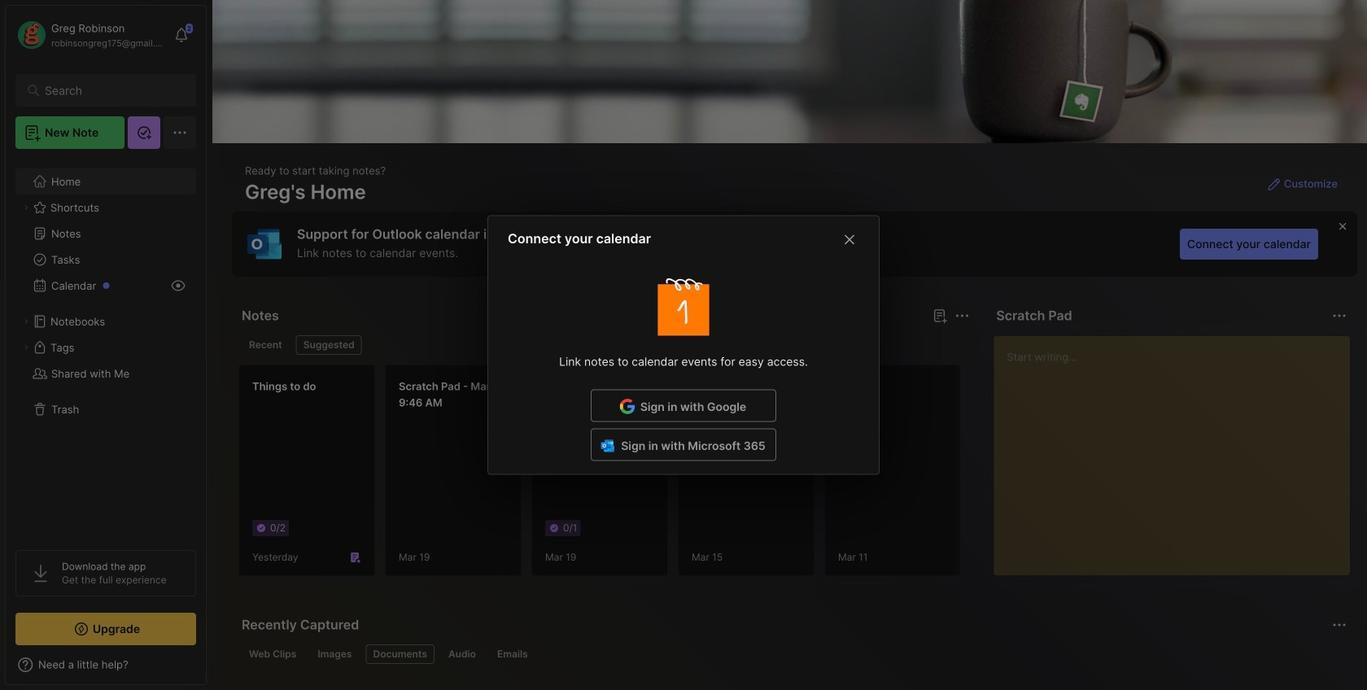 Task type: describe. For each thing, give the bounding box(es) containing it.
expand notebooks image
[[21, 317, 31, 326]]

main element
[[0, 0, 212, 690]]

Start writing… text field
[[1007, 336, 1349, 562]]

1 tab list from the top
[[242, 335, 967, 355]]

none search field inside the main element
[[45, 81, 175, 100]]

expand tags image
[[21, 343, 31, 352]]



Task type: locate. For each thing, give the bounding box(es) containing it.
tab list
[[242, 335, 967, 355], [242, 645, 1344, 664]]

Search text field
[[45, 83, 175, 98]]

row group
[[238, 365, 1367, 586]]

tab
[[242, 335, 289, 355], [296, 335, 362, 355], [242, 645, 304, 664], [310, 645, 359, 664], [366, 645, 435, 664], [441, 645, 483, 664], [490, 645, 535, 664]]

tree inside the main element
[[6, 159, 206, 535]]

0 vertical spatial tab list
[[242, 335, 967, 355]]

tree
[[6, 159, 206, 535]]

None search field
[[45, 81, 175, 100]]

close image
[[840, 230, 859, 249]]

1 vertical spatial tab list
[[242, 645, 1344, 664]]

2 tab list from the top
[[242, 645, 1344, 664]]



Task type: vqa. For each thing, say whether or not it's contained in the screenshot.
Indent image
no



